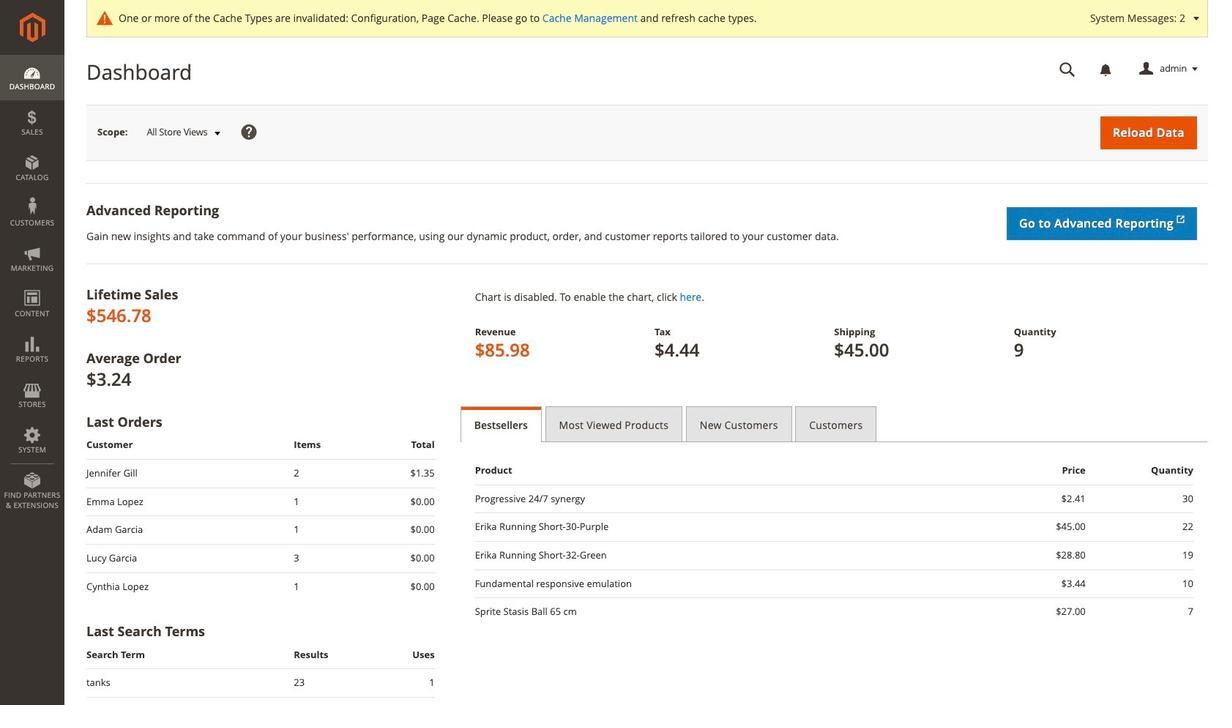 Task type: describe. For each thing, give the bounding box(es) containing it.
magento admin panel image
[[19, 12, 45, 42]]



Task type: locate. For each thing, give the bounding box(es) containing it.
tab list
[[460, 406, 1208, 442]]

None text field
[[1049, 56, 1086, 82]]

menu bar
[[0, 55, 64, 518]]



